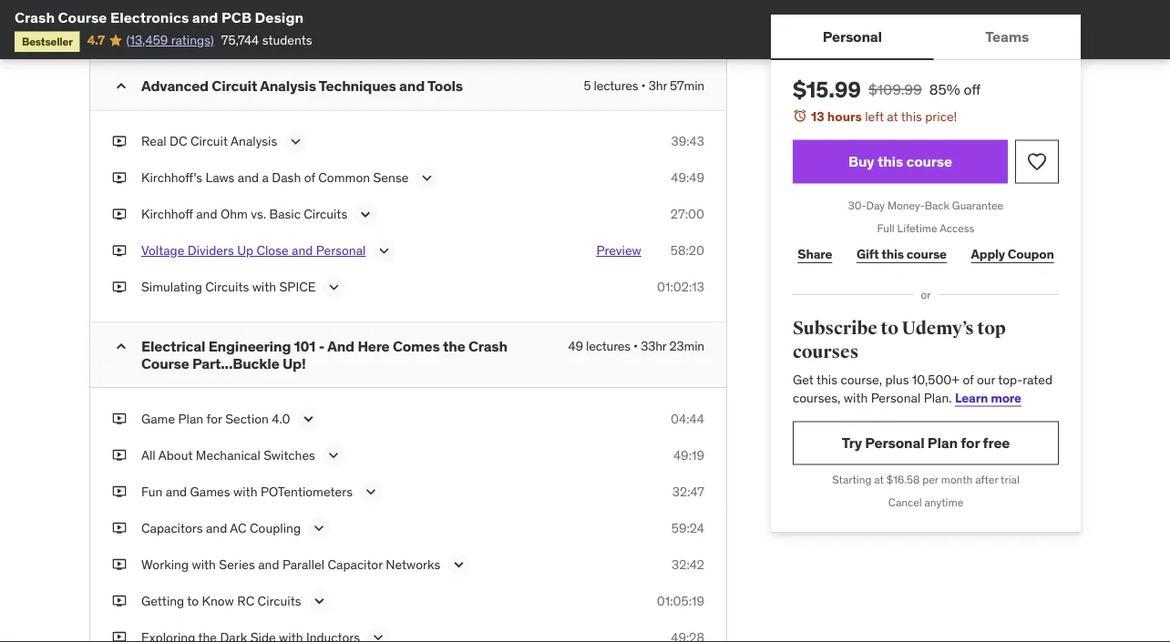 Task type: describe. For each thing, give the bounding box(es) containing it.
learn more
[[956, 390, 1022, 406]]

xsmall image for all
[[112, 447, 127, 465]]

fun and games with potentiometers
[[141, 484, 353, 500]]

coupling
[[250, 520, 301, 537]]

advanced circuit analysis techniques and tools
[[141, 76, 463, 95]]

common
[[318, 170, 370, 186]]

show lecture description image down capacitor
[[369, 629, 388, 643]]

75,744 students
[[221, 32, 312, 48]]

course,
[[841, 372, 883, 388]]

23min
[[670, 338, 705, 355]]

30-
[[849, 199, 867, 213]]

lifetime
[[898, 221, 938, 236]]

switches
[[264, 447, 315, 464]]

getting
[[141, 593, 184, 610]]

4.0
[[272, 411, 290, 427]]

0 horizontal spatial the
[[188, 18, 207, 35]]

subscribe
[[793, 318, 878, 340]]

0 horizontal spatial tools
[[141, 18, 171, 35]]

personal inside get this course, plus 10,500+ of our top-rated courses, with personal plan.
[[871, 390, 921, 406]]

59:24
[[672, 520, 705, 537]]

show lecture description image for working with series and parallel capacitor networks
[[450, 556, 468, 574]]

lectures for advanced circuit analysis techniques and tools
[[594, 78, 639, 94]]

working with series and parallel capacitor networks
[[141, 557, 441, 573]]

learn more link
[[956, 390, 1022, 406]]

get this course, plus 10,500+ of our top-rated courses, with personal plan.
[[793, 372, 1053, 406]]

dash
[[272, 170, 301, 186]]

learn
[[956, 390, 989, 406]]

xsmall image for game
[[112, 410, 127, 428]]

1 vertical spatial circuit
[[190, 133, 228, 150]]

courses,
[[793, 390, 841, 406]]

engineering
[[208, 337, 291, 356]]

xsmall image for kirchhoff's
[[112, 169, 127, 187]]

0 horizontal spatial circuits
[[205, 279, 249, 296]]

$15.99
[[793, 76, 862, 103]]

know
[[202, 593, 234, 610]]

0 horizontal spatial plan
[[178, 411, 204, 427]]

voltage
[[141, 243, 185, 259]]

hours
[[828, 108, 862, 124]]

udemy's
[[902, 318, 974, 340]]

ratings)
[[171, 32, 214, 48]]

electrical engineering 101 - and here comes the crash course part...buckle up!
[[141, 337, 508, 373]]

price!
[[926, 108, 958, 124]]

xsmall image for fun
[[112, 483, 127, 501]]

mechanical
[[196, 447, 261, 464]]

teams
[[986, 27, 1030, 46]]

01:02:13
[[657, 279, 705, 296]]

and left ohm
[[196, 206, 217, 223]]

show lecture description image for getting to know rc circuits
[[311, 593, 329, 611]]

electronics
[[110, 8, 189, 26]]

49
[[569, 338, 584, 355]]

vs.
[[251, 206, 266, 223]]

a
[[262, 170, 269, 186]]

with left series
[[192, 557, 216, 573]]

show lecture description image for all about mechanical switches
[[325, 447, 343, 465]]

with right games
[[233, 484, 258, 500]]

39:43
[[672, 133, 705, 150]]

course for gift this course
[[907, 246, 947, 262]]

lectures for electrical engineering 101 - and here comes the crash course part...buckle up!
[[586, 338, 631, 355]]

of for get
[[963, 372, 974, 388]]

trade
[[209, 18, 241, 35]]

part...buckle
[[192, 355, 280, 373]]

real
[[141, 133, 167, 150]]

pcb
[[222, 8, 252, 26]]

add to wishlist image
[[1027, 151, 1049, 173]]

alarm image
[[793, 109, 808, 123]]

xsmall image for real
[[112, 133, 127, 151]]

0 vertical spatial for
[[207, 411, 222, 427]]

apply coupon
[[972, 246, 1055, 262]]

techniques
[[319, 76, 396, 95]]

49 lectures • 33hr 23min
[[569, 338, 705, 355]]

voltage dividers up close and personal button
[[141, 242, 366, 264]]

33hr
[[641, 338, 667, 355]]

(13,459 ratings)
[[126, 32, 214, 48]]

1 xsmall image from the top
[[112, 18, 127, 36]]

buy this course
[[849, 152, 953, 171]]

2 horizontal spatial circuits
[[304, 206, 348, 223]]

• for advanced circuit analysis techniques and tools
[[642, 78, 646, 94]]

gift
[[857, 246, 879, 262]]

coupon
[[1008, 246, 1055, 262]]

xsmall image for kirchhoff
[[112, 206, 127, 224]]

58:20
[[671, 243, 705, 259]]

advanced
[[141, 76, 209, 95]]

get
[[793, 372, 814, 388]]

for inside try personal plan for free link
[[961, 434, 980, 453]]

plus
[[886, 372, 910, 388]]

game plan for section 4.0
[[141, 411, 290, 427]]

and up ratings) at the top of the page
[[192, 8, 218, 26]]

kirchhoff
[[141, 206, 193, 223]]

show lecture description image for simulating circuits with spice
[[325, 279, 343, 297]]

capacitor
[[328, 557, 383, 573]]

trial
[[1001, 473, 1020, 487]]

capacitors and ac coupling
[[141, 520, 301, 537]]

this left price!
[[902, 108, 923, 124]]

apply coupon button
[[967, 236, 1060, 273]]

about
[[158, 447, 193, 464]]

this for buy
[[878, 152, 904, 171]]

$16.58
[[887, 473, 920, 487]]

0 vertical spatial circuit
[[212, 76, 257, 95]]

after
[[976, 473, 999, 487]]

1 vertical spatial plan
[[928, 434, 958, 453]]

rc
[[237, 593, 255, 610]]

0 horizontal spatial -
[[244, 18, 249, 35]]

small image for advanced
[[112, 77, 130, 95]]

30-day money-back guarantee full lifetime access
[[849, 199, 1004, 236]]

and inside the voltage dividers up close and personal button
[[292, 243, 313, 259]]

0 vertical spatial analysis
[[260, 76, 316, 95]]

• for electrical engineering 101 - and here comes the crash course part...buckle up!
[[634, 338, 638, 355]]

and right fun
[[166, 484, 187, 500]]

and left a
[[238, 170, 259, 186]]

laws
[[206, 170, 235, 186]]

fun
[[141, 484, 163, 500]]

try personal plan for free
[[842, 434, 1011, 453]]

all
[[141, 447, 156, 464]]

cancel
[[889, 496, 922, 510]]

top
[[978, 318, 1006, 340]]

- inside electrical engineering 101 - and here comes the crash course part...buckle up!
[[319, 337, 325, 356]]

simulating
[[141, 279, 202, 296]]

show lecture description image for kirchhoff and ohm vs. basic circuits
[[357, 206, 375, 224]]

students
[[262, 32, 312, 48]]

with inside get this course, plus 10,500+ of our top-rated courses, with personal plan.
[[844, 390, 868, 406]]



Task type: locate. For each thing, give the bounding box(es) containing it.
1 xsmall image from the top
[[112, 169, 127, 187]]

course inside buy this course 'button'
[[907, 152, 953, 171]]

left
[[866, 108, 884, 124]]

of inside get this course, plus 10,500+ of our top-rated courses, with personal plan.
[[963, 372, 974, 388]]

with left spice
[[252, 279, 276, 296]]

$15.99 $109.99 85% off
[[793, 76, 981, 103]]

1 horizontal spatial for
[[961, 434, 980, 453]]

xsmall image left 'kirchhoff'
[[112, 206, 127, 224]]

xsmall image right 4.7
[[112, 18, 127, 36]]

75,744
[[221, 32, 259, 48]]

electrical
[[141, 337, 205, 356]]

0 vertical spatial •
[[642, 78, 646, 94]]

0 vertical spatial to
[[881, 318, 899, 340]]

course inside electrical engineering 101 - and here comes the crash course part...buckle up!
[[141, 355, 189, 373]]

more
[[991, 390, 1022, 406]]

design
[[255, 8, 304, 26]]

xsmall image
[[112, 18, 127, 36], [112, 133, 127, 151], [112, 206, 127, 224], [112, 410, 127, 428], [112, 447, 127, 465]]

analysis
[[260, 76, 316, 95], [231, 133, 277, 150]]

1 vertical spatial to
[[187, 593, 199, 610]]

show lecture description image for kirchhoff's laws and a dash of common sense
[[418, 169, 436, 188]]

8 xsmall image from the top
[[112, 629, 127, 643]]

at
[[888, 108, 899, 124], [875, 473, 884, 487]]

0 vertical spatial course
[[907, 152, 953, 171]]

and
[[192, 8, 218, 26], [399, 76, 425, 95], [238, 170, 259, 186], [196, 206, 217, 223], [292, 243, 313, 259], [166, 484, 187, 500], [206, 520, 227, 537], [258, 557, 279, 573]]

01:05:19
[[657, 593, 705, 610]]

tools right techniques
[[428, 76, 463, 95]]

101
[[294, 337, 316, 356]]

4 xsmall image from the top
[[112, 410, 127, 428]]

day
[[867, 199, 886, 213]]

analysis up a
[[231, 133, 277, 150]]

course
[[907, 152, 953, 171], [907, 246, 947, 262]]

2 vertical spatial of
[[963, 372, 974, 388]]

0 horizontal spatial •
[[634, 338, 638, 355]]

preview
[[597, 243, 642, 259]]

1 vertical spatial analysis
[[231, 133, 277, 150]]

this up "courses,"
[[817, 372, 838, 388]]

here
[[358, 337, 390, 356]]

1 horizontal spatial crash
[[469, 337, 508, 356]]

of left 'our'
[[963, 372, 974, 388]]

to left know
[[187, 593, 199, 610]]

1 vertical spatial -
[[319, 337, 325, 356]]

1 horizontal spatial of
[[304, 170, 315, 186]]

plan right game
[[178, 411, 204, 427]]

1 horizontal spatial •
[[642, 78, 646, 94]]

to inside subscribe to udemy's top courses
[[881, 318, 899, 340]]

show lecture description image right switches on the bottom of the page
[[325, 447, 343, 465]]

1 vertical spatial circuits
[[205, 279, 249, 296]]

course down "lifetime"
[[907, 246, 947, 262]]

0 horizontal spatial crash
[[15, 8, 55, 26]]

and right series
[[258, 557, 279, 573]]

tab list
[[771, 15, 1081, 60]]

show lecture description image up dash
[[287, 133, 305, 151]]

27:00
[[671, 206, 705, 223]]

0 vertical spatial the
[[188, 18, 207, 35]]

and
[[328, 337, 355, 356]]

course up 4.7
[[58, 8, 107, 26]]

6 xsmall image from the top
[[112, 556, 127, 574]]

gift this course
[[857, 246, 947, 262]]

crash up bestseller
[[15, 8, 55, 26]]

1 vertical spatial at
[[875, 473, 884, 487]]

- left "part"
[[244, 18, 249, 35]]

xsmall image for capacitors
[[112, 520, 127, 538]]

game
[[141, 411, 175, 427]]

show lecture description image for capacitors and ac coupling
[[310, 520, 328, 538]]

show lecture description image down sense
[[375, 242, 393, 260]]

show lecture description image right sense
[[418, 169, 436, 188]]

at right left
[[888, 108, 899, 124]]

at left $16.58
[[875, 473, 884, 487]]

1 horizontal spatial tools
[[428, 76, 463, 95]]

to for getting
[[187, 593, 199, 610]]

xsmall image left game
[[112, 410, 127, 428]]

personal
[[823, 27, 883, 46], [316, 243, 366, 259], [871, 390, 921, 406], [866, 434, 925, 453]]

show lecture description image for real dc circuit analysis
[[287, 133, 305, 151]]

0 vertical spatial lectures
[[594, 78, 639, 94]]

0 vertical spatial -
[[244, 18, 249, 35]]

0 vertical spatial circuits
[[304, 206, 348, 223]]

1 horizontal spatial at
[[888, 108, 899, 124]]

to for subscribe
[[881, 318, 899, 340]]

crash right comes
[[469, 337, 508, 356]]

course inside gift this course link
[[907, 246, 947, 262]]

for left free
[[961, 434, 980, 453]]

2 small image from the top
[[112, 338, 130, 356]]

working
[[141, 557, 189, 573]]

show lecture description image right spice
[[325, 279, 343, 297]]

1 horizontal spatial circuits
[[258, 593, 301, 610]]

xsmall image for simulating
[[112, 279, 127, 297]]

1 horizontal spatial -
[[319, 337, 325, 356]]

xsmall image for working
[[112, 556, 127, 574]]

comes
[[393, 337, 440, 356]]

kirchhoff's
[[141, 170, 202, 186]]

57min
[[670, 78, 705, 94]]

1 vertical spatial course
[[907, 246, 947, 262]]

this
[[902, 108, 923, 124], [878, 152, 904, 171], [882, 246, 904, 262], [817, 372, 838, 388]]

analysis down students
[[260, 76, 316, 95]]

3hr
[[649, 78, 667, 94]]

• left 33hr
[[634, 338, 638, 355]]

xsmall image left real
[[112, 133, 127, 151]]

this for get
[[817, 372, 838, 388]]

capacitors
[[141, 520, 203, 537]]

10,500+
[[913, 372, 960, 388]]

4.7
[[87, 32, 105, 48]]

2 xsmall image from the top
[[112, 242, 127, 260]]

close
[[257, 243, 289, 259]]

iii
[[280, 18, 290, 35]]

back
[[925, 199, 950, 213]]

buy
[[849, 152, 875, 171]]

try personal plan for free link
[[793, 422, 1060, 465]]

- right 101
[[319, 337, 325, 356]]

of right (13,459
[[174, 18, 185, 35]]

circuits right 'rc'
[[258, 593, 301, 610]]

personal right close
[[316, 243, 366, 259]]

plan up per at the right
[[928, 434, 958, 453]]

for left section
[[207, 411, 222, 427]]

xsmall image for getting
[[112, 593, 127, 611]]

32:47
[[673, 484, 705, 500]]

-
[[244, 18, 249, 35], [319, 337, 325, 356]]

small image left electrical
[[112, 338, 130, 356]]

spice
[[279, 279, 316, 296]]

of for kirchhoff's
[[304, 170, 315, 186]]

show lecture description image down the potentiometers
[[310, 520, 328, 538]]

1 horizontal spatial to
[[881, 318, 899, 340]]

share
[[798, 246, 833, 262]]

circuits
[[304, 206, 348, 223], [205, 279, 249, 296], [258, 593, 301, 610]]

crash inside electrical engineering 101 - and here comes the crash course part...buckle up!
[[469, 337, 508, 356]]

courses
[[793, 341, 859, 363]]

0 horizontal spatial at
[[875, 473, 884, 487]]

with down 'course,'
[[844, 390, 868, 406]]

1 vertical spatial for
[[961, 434, 980, 453]]

this right gift
[[882, 246, 904, 262]]

lectures right 5
[[594, 78, 639, 94]]

this inside 'button'
[[878, 152, 904, 171]]

0 horizontal spatial for
[[207, 411, 222, 427]]

1 vertical spatial of
[[304, 170, 315, 186]]

teams button
[[934, 15, 1081, 58]]

0 vertical spatial at
[[888, 108, 899, 124]]

our
[[977, 372, 996, 388]]

starting
[[833, 473, 872, 487]]

money-
[[888, 199, 925, 213]]

the right comes
[[443, 337, 466, 356]]

month
[[942, 473, 973, 487]]

0 vertical spatial tools
[[141, 18, 171, 35]]

0 vertical spatial course
[[58, 8, 107, 26]]

circuit down '75,744'
[[212, 76, 257, 95]]

show lecture description image down common
[[357, 206, 375, 224]]

try
[[842, 434, 863, 453]]

1 vertical spatial small image
[[112, 338, 130, 356]]

1 vertical spatial course
[[141, 355, 189, 373]]

and right close
[[292, 243, 313, 259]]

course up the back
[[907, 152, 953, 171]]

13
[[812, 108, 825, 124]]

access
[[940, 221, 975, 236]]

show lecture description image
[[418, 169, 436, 188], [357, 206, 375, 224], [375, 242, 393, 260], [325, 279, 343, 297], [325, 447, 343, 465], [450, 556, 468, 574], [369, 629, 388, 643]]

circuits right basic
[[304, 206, 348, 223]]

show lecture description image
[[287, 133, 305, 151], [300, 410, 318, 429], [362, 483, 380, 502], [310, 520, 328, 538], [311, 593, 329, 611]]

5 xsmall image from the top
[[112, 447, 127, 465]]

personal up $16.58
[[866, 434, 925, 453]]

tools left ratings) at the top of the page
[[141, 18, 171, 35]]

1 course from the top
[[907, 152, 953, 171]]

2 horizontal spatial of
[[963, 372, 974, 388]]

xsmall image
[[112, 169, 127, 187], [112, 242, 127, 260], [112, 279, 127, 297], [112, 483, 127, 501], [112, 520, 127, 538], [112, 556, 127, 574], [112, 593, 127, 611], [112, 629, 127, 643]]

0 vertical spatial of
[[174, 18, 185, 35]]

of right dash
[[304, 170, 315, 186]]

• left 3hr
[[642, 78, 646, 94]]

2 vertical spatial circuits
[[258, 593, 301, 610]]

and left ac
[[206, 520, 227, 537]]

circuit right dc
[[190, 133, 228, 150]]

5 xsmall image from the top
[[112, 520, 127, 538]]

personal down plus
[[871, 390, 921, 406]]

at inside starting at $16.58 per month after trial cancel anytime
[[875, 473, 884, 487]]

1 horizontal spatial plan
[[928, 434, 958, 453]]

to left udemy's
[[881, 318, 899, 340]]

small image down (13,459
[[112, 77, 130, 95]]

xsmall image left all
[[112, 447, 127, 465]]

small image for electrical
[[112, 338, 130, 356]]

this inside get this course, plus 10,500+ of our top-rated courses, with personal plan.
[[817, 372, 838, 388]]

49:49
[[671, 170, 705, 186]]

course
[[58, 8, 107, 26], [141, 355, 189, 373]]

dc
[[170, 133, 187, 150]]

top-
[[999, 372, 1023, 388]]

bestseller
[[22, 34, 73, 48]]

1 vertical spatial tools
[[428, 76, 463, 95]]

lectures right 49
[[586, 338, 631, 355]]

1 vertical spatial •
[[634, 338, 638, 355]]

free
[[983, 434, 1011, 453]]

starting at $16.58 per month after trial cancel anytime
[[833, 473, 1020, 510]]

small image
[[112, 77, 130, 95], [112, 338, 130, 356]]

tab list containing personal
[[771, 15, 1081, 60]]

1 vertical spatial lectures
[[586, 338, 631, 355]]

and right techniques
[[399, 76, 425, 95]]

7 xsmall image from the top
[[112, 593, 127, 611]]

1 vertical spatial crash
[[469, 337, 508, 356]]

show lecture description image right the potentiometers
[[362, 483, 380, 502]]

0 vertical spatial small image
[[112, 77, 130, 95]]

show lecture description image right 4.0 on the bottom
[[300, 410, 318, 429]]

0 horizontal spatial course
[[58, 8, 107, 26]]

0 vertical spatial plan
[[178, 411, 204, 427]]

0 vertical spatial crash
[[15, 8, 55, 26]]

personal up the $15.99 in the right of the page
[[823, 27, 883, 46]]

circuit
[[212, 76, 257, 95], [190, 133, 228, 150]]

2 xsmall image from the top
[[112, 133, 127, 151]]

5 lectures • 3hr 57min
[[584, 78, 705, 94]]

lectures
[[594, 78, 639, 94], [586, 338, 631, 355]]

circuits down the dividers at the left of the page
[[205, 279, 249, 296]]

course up game
[[141, 355, 189, 373]]

1 vertical spatial the
[[443, 337, 466, 356]]

sense
[[373, 170, 409, 186]]

share button
[[793, 236, 838, 273]]

course for buy this course
[[907, 152, 953, 171]]

0 horizontal spatial of
[[174, 18, 185, 35]]

4 xsmall image from the top
[[112, 483, 127, 501]]

85%
[[930, 80, 961, 98]]

this for gift
[[882, 246, 904, 262]]

32:42
[[672, 557, 705, 573]]

show lecture description image for game plan for section 4.0
[[300, 410, 318, 429]]

show lecture description image right networks
[[450, 556, 468, 574]]

or
[[921, 288, 931, 302]]

1 small image from the top
[[112, 77, 130, 95]]

this right "buy"
[[878, 152, 904, 171]]

3 xsmall image from the top
[[112, 206, 127, 224]]

2 course from the top
[[907, 246, 947, 262]]

1 horizontal spatial the
[[443, 337, 466, 356]]

show lecture description image down "parallel" in the left bottom of the page
[[311, 593, 329, 611]]

3 xsmall image from the top
[[112, 279, 127, 297]]

1 horizontal spatial course
[[141, 355, 189, 373]]

the left trade
[[188, 18, 207, 35]]

0 horizontal spatial to
[[187, 593, 199, 610]]

show lecture description image for fun and games with potentiometers
[[362, 483, 380, 502]]

buy this course button
[[793, 140, 1009, 184]]

the inside electrical engineering 101 - and here comes the crash course part...buckle up!
[[443, 337, 466, 356]]



Task type: vqa. For each thing, say whether or not it's contained in the screenshot.
$11.99 $59.99
no



